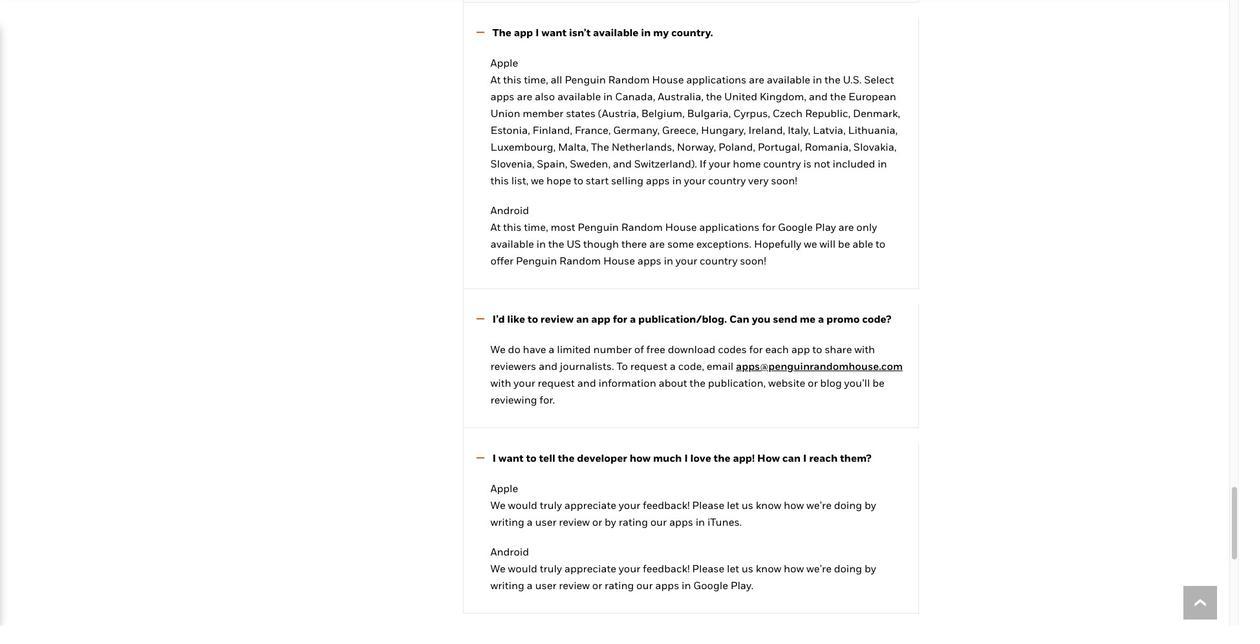 Task type: describe. For each thing, give the bounding box(es) containing it.
available inside android at this time, most penguin random house applications for google play are only available in the us though there are some exceptions. hopefully we will be able to offer penguin random house apps in your country soon!
[[491, 237, 534, 250]]

switzerland).
[[634, 157, 697, 170]]

list,
[[511, 174, 529, 187]]

selling
[[611, 174, 644, 187]]

to
[[617, 359, 628, 372]]

available up kingdom,
[[767, 73, 811, 86]]

like
[[507, 312, 525, 325]]

your inside android we would truly appreciate your feedback! please let us know how we're doing by writing a user review or rating our apps in google play.
[[619, 562, 641, 575]]

though
[[583, 237, 619, 250]]

i want to tell the developer how much i love the app! how can i reach them?
[[493, 452, 872, 465]]

feedback! for apps
[[643, 562, 690, 575]]

random for are
[[621, 221, 663, 234]]

at for at this time, all penguin random house applications are available in the u.s. select apps are also available in canada, australia, the united kingdom, and the european union member states (austria, belgium, bulgaria, cyrpus, czech republic, denmark, estonia, finland, france, germany, greece, hungary, ireland, italy, latvia, lithuania, luxembourg, malta, the netherlands, norway, poland, portugal, romania, slovakia, slovenia, spain, sweden, and switzerland). if your home country is not included in this list, we hope to start selling apps in your country very soon!
[[491, 73, 501, 86]]

2 vertical spatial house
[[603, 254, 635, 267]]

of
[[634, 343, 644, 356]]

the inside apps@penguinrandomhouse.com with your request and information about the publication, website or blog you'll be reviewing for.
[[690, 377, 706, 390]]

select
[[864, 73, 894, 86]]

we inside apple at this time, all penguin random house applications are available in the u.s. select apps are also available in canada, australia, the united kingdom, and the european union member states (austria, belgium, bulgaria, cyrpus, czech republic, denmark, estonia, finland, france, germany, greece, hungary, ireland, italy, latvia, lithuania, luxembourg, malta, the netherlands, norway, poland, portugal, romania, slovakia, slovenia, spain, sweden, and switzerland). if your home country is not included in this list, we hope to start selling apps in your country very soon!
[[531, 174, 544, 187]]

please for in
[[692, 499, 725, 512]]

romania,
[[805, 140, 851, 153]]

are right there
[[649, 237, 665, 250]]

your inside android at this time, most penguin random house applications for google play are only available in the us though there are some exceptions. hopefully we will be able to offer penguin random house apps in your country soon!
[[676, 254, 697, 267]]

reach
[[809, 452, 838, 465]]

and inside apps@penguinrandomhouse.com with your request and information about the publication, website or blog you'll be reviewing for.
[[577, 377, 596, 390]]

(austria,
[[598, 107, 639, 120]]

let for play.
[[727, 562, 739, 575]]

slovakia,
[[854, 140, 897, 153]]

canada,
[[615, 90, 656, 103]]

android for would
[[491, 545, 529, 558]]

truly for apple
[[540, 499, 562, 512]]

developer
[[577, 452, 627, 465]]

country.
[[671, 26, 713, 39]]

blog
[[820, 377, 842, 390]]

exceptions.
[[697, 237, 752, 250]]

i inside the app i want isn't available in my country. link
[[536, 26, 539, 39]]

codes
[[718, 343, 747, 356]]

soon! inside apple at this time, all penguin random house applications are available in the u.s. select apps are also available in canada, australia, the united kingdom, and the european union member states (austria, belgium, bulgaria, cyrpus, czech republic, denmark, estonia, finland, france, germany, greece, hungary, ireland, italy, latvia, lithuania, luxembourg, malta, the netherlands, norway, poland, portugal, romania, slovakia, slovenia, spain, sweden, and switzerland). if your home country is not included in this list, we hope to start selling apps in your country very soon!
[[771, 174, 798, 187]]

apps@penguinrandomhouse.com
[[736, 359, 903, 372]]

netherlands,
[[612, 140, 675, 153]]

information
[[599, 377, 656, 390]]

review for apple
[[559, 515, 590, 528]]

let for itunes.
[[727, 499, 739, 512]]

or inside apps@penguinrandomhouse.com with your request and information about the publication, website or blog you'll be reviewing for.
[[808, 377, 818, 390]]

can
[[730, 312, 750, 325]]

apple for we
[[491, 482, 518, 495]]

kingdom,
[[760, 90, 807, 103]]

how inside the i want to tell the developer how much i love the app! how can i reach them? link
[[630, 452, 651, 465]]

available up states
[[557, 90, 601, 103]]

have
[[523, 343, 546, 356]]

number
[[593, 343, 632, 356]]

please for google
[[692, 562, 725, 575]]

1 vertical spatial by
[[605, 515, 616, 528]]

i right can
[[803, 452, 807, 465]]

or for apple we would truly appreciate your feedback! please let us know how we're doing by writing a user review or by rating our apps in itunes.
[[592, 515, 602, 528]]

play
[[815, 221, 836, 234]]

also
[[535, 90, 555, 103]]

we inside android at this time, most penguin random house applications for google play are only available in the us though there are some exceptions. hopefully we will be able to offer penguin random house apps in your country soon!
[[804, 237, 817, 250]]

appreciate for by
[[565, 499, 616, 512]]

is
[[804, 157, 812, 170]]

in inside the apple we would truly appreciate your feedback! please let us know how we're doing by writing a user review or by rating our apps in itunes.
[[696, 515, 705, 528]]

for inside the we do have a limited number of free download codes for each app to share with reviewers and journalists. to request a code, email
[[749, 343, 763, 356]]

apple for at
[[491, 56, 518, 69]]

we inside the we do have a limited number of free download codes for each app to share with reviewers and journalists. to request a code, email
[[491, 343, 506, 356]]

we do have a limited number of free download codes for each app to share with reviewers and journalists. to request a code, email
[[491, 343, 875, 372]]

0 vertical spatial want
[[542, 26, 567, 39]]

with inside apps@penguinrandomhouse.com with your request and information about the publication, website or blog you'll be reviewing for.
[[491, 377, 511, 390]]

in left us
[[537, 237, 546, 250]]

the up bulgaria,
[[706, 90, 722, 103]]

much
[[653, 452, 682, 465]]

i'd
[[493, 312, 505, 325]]

ireland,
[[749, 124, 785, 137]]

italy,
[[788, 124, 811, 137]]

in down 'switzerland).'
[[672, 174, 682, 187]]

some
[[667, 237, 694, 250]]

time, for the
[[524, 221, 548, 234]]

doing for we would truly appreciate your feedback! please let us know how we're doing by writing a user review or by rating our apps in itunes.
[[834, 499, 862, 512]]

apps@penguinrandomhouse.com link
[[736, 359, 903, 372]]

poland,
[[719, 140, 755, 153]]

are left only
[[839, 221, 854, 234]]

how
[[757, 452, 780, 465]]

czech
[[773, 107, 803, 120]]

estonia,
[[491, 124, 530, 137]]

us for itunes.
[[742, 499, 754, 512]]

apps@penguinrandomhouse.com with your request and information about the publication, website or blog you'll be reviewing for.
[[491, 359, 903, 406]]

most
[[551, 221, 575, 234]]

for.
[[540, 393, 555, 406]]

website
[[768, 377, 806, 390]]

if
[[700, 157, 707, 170]]

love
[[690, 452, 711, 465]]

in left my
[[641, 26, 651, 39]]

to inside apple at this time, all penguin random house applications are available in the u.s. select apps are also available in canada, australia, the united kingdom, and the european union member states (austria, belgium, bulgaria, cyrpus, czech republic, denmark, estonia, finland, france, germany, greece, hungary, ireland, italy, latvia, lithuania, luxembourg, malta, the netherlands, norway, poland, portugal, romania, slovakia, slovenia, spain, sweden, and switzerland). if your home country is not included in this list, we hope to start selling apps in your country very soon!
[[574, 174, 583, 187]]

malta,
[[558, 140, 589, 153]]

do
[[508, 343, 521, 356]]

them?
[[840, 452, 872, 465]]

apple at this time, all penguin random house applications are available in the u.s. select apps are also available in canada, australia, the united kingdom, and the european union member states (austria, belgium, bulgaria, cyrpus, czech republic, denmark, estonia, finland, france, germany, greece, hungary, ireland, italy, latvia, lithuania, luxembourg, malta, the netherlands, norway, poland, portugal, romania, slovakia, slovenia, spain, sweden, and switzerland). if your home country is not included in this list, we hope to start selling apps in your country very soon!
[[491, 56, 900, 187]]

i want to tell the developer how much i love the app! how can i reach them? link
[[463, 450, 905, 467]]

we're for we would truly appreciate your feedback! please let us know how we're doing by writing a user review or rating our apps in google play.
[[807, 562, 832, 575]]

there
[[622, 237, 647, 250]]

to inside the we do have a limited number of free download codes for each app to share with reviewers and journalists. to request a code, email
[[813, 343, 822, 356]]

house for some
[[665, 221, 697, 234]]

norway,
[[677, 140, 716, 153]]

each
[[765, 343, 789, 356]]

start
[[586, 174, 609, 187]]

apps inside android at this time, most penguin random house applications for google play are only available in the us though there are some exceptions. hopefully we will be able to offer penguin random house apps in your country soon!
[[638, 254, 662, 267]]

hopefully
[[754, 237, 802, 250]]

about
[[659, 377, 687, 390]]

you
[[752, 312, 771, 325]]

publication,
[[708, 377, 766, 390]]

us for play.
[[742, 562, 754, 575]]

us
[[567, 237, 581, 250]]

rating inside android we would truly appreciate your feedback! please let us know how we're doing by writing a user review or rating our apps in google play.
[[605, 579, 634, 592]]

will
[[820, 237, 836, 250]]

tell
[[539, 452, 555, 465]]

offer
[[491, 254, 514, 267]]

would for apple
[[508, 499, 537, 512]]

reviewing
[[491, 393, 537, 406]]

an
[[576, 312, 589, 325]]

random for canada,
[[608, 73, 650, 86]]

to inside android at this time, most penguin random house applications for google play are only available in the us though there are some exceptions. hopefully we will be able to offer penguin random house apps in your country soon!
[[876, 237, 886, 250]]

country inside android at this time, most penguin random house applications for google play are only available in the us though there are some exceptions. hopefully we will be able to offer penguin random house apps in your country soon!
[[700, 254, 738, 267]]

1 vertical spatial app
[[591, 312, 611, 325]]

time, for are
[[524, 73, 548, 86]]

app!
[[733, 452, 755, 465]]

portugal,
[[758, 140, 803, 153]]

states
[[566, 107, 596, 120]]

hungary,
[[701, 124, 746, 137]]

code?
[[862, 312, 892, 325]]

penguin for available
[[565, 73, 606, 86]]

1 vertical spatial country
[[708, 174, 746, 187]]

european
[[849, 90, 896, 103]]

the inside apple at this time, all penguin random house applications are available in the u.s. select apps are also available in canada, australia, the united kingdom, and the european union member states (austria, belgium, bulgaria, cyrpus, czech republic, denmark, estonia, finland, france, germany, greece, hungary, ireland, italy, latvia, lithuania, luxembourg, malta, the netherlands, norway, poland, portugal, romania, slovakia, slovenia, spain, sweden, and switzerland). if your home country is not included in this list, we hope to start selling apps in your country very soon!
[[591, 140, 609, 153]]

by for android we would truly appreciate your feedback! please let us know how we're doing by writing a user review or rating our apps in google play.
[[865, 562, 876, 575]]

bulgaria,
[[687, 107, 731, 120]]

reviewers
[[491, 359, 536, 372]]

me
[[800, 312, 816, 325]]

by for apple we would truly appreciate your feedback! please let us know how we're doing by writing a user review or by rating our apps in itunes.
[[865, 499, 876, 512]]



Task type: vqa. For each thing, say whether or not it's contained in the screenshot.
We inside the THE ANDROID WE WOULD TRULY APPRECIATE YOUR FEEDBACK! PLEASE LET US KNOW HOW WE'RE DOING BY WRITING A USER REVIEW OR RATING OUR APPS IN GOOGLE PLAY.
yes



Task type: locate. For each thing, give the bounding box(es) containing it.
penguin right offer
[[516, 254, 557, 267]]

app left isn't
[[514, 26, 533, 39]]

random up canada,
[[608, 73, 650, 86]]

member
[[523, 107, 564, 120]]

1 vertical spatial want
[[499, 452, 524, 465]]

2 time, from the top
[[524, 221, 548, 234]]

in inside android we would truly appreciate your feedback! please let us know how we're doing by writing a user review or rating our apps in google play.
[[682, 579, 691, 592]]

2 feedback! from the top
[[643, 562, 690, 575]]

penguin for though
[[578, 221, 619, 234]]

with up reviewing on the left bottom of the page
[[491, 377, 511, 390]]

to right like
[[528, 312, 538, 325]]

0 vertical spatial writing
[[491, 515, 524, 528]]

this up union
[[503, 73, 522, 86]]

0 vertical spatial review
[[541, 312, 574, 325]]

1 vertical spatial android
[[491, 545, 529, 558]]

we for android
[[491, 562, 506, 575]]

this for android
[[503, 221, 522, 234]]

download
[[668, 343, 716, 356]]

at up offer
[[491, 221, 501, 234]]

review
[[541, 312, 574, 325], [559, 515, 590, 528], [559, 579, 590, 592]]

apps inside the apple we would truly appreciate your feedback! please let us know how we're doing by writing a user review or by rating our apps in itunes.
[[669, 515, 693, 528]]

with
[[855, 343, 875, 356], [491, 377, 511, 390]]

0 vertical spatial random
[[608, 73, 650, 86]]

play.
[[731, 579, 754, 592]]

at for at this time, most penguin random house applications for google play are only available in the us though there are some exceptions. hopefully we will be able to offer penguin random house apps in your country soon!
[[491, 221, 501, 234]]

0 vertical spatial android
[[491, 204, 529, 217]]

i'd like to review an app for a publication/blog. can you send me a promo code? link
[[463, 311, 905, 328]]

1 vertical spatial doing
[[834, 562, 862, 575]]

1 feedback! from the top
[[643, 499, 690, 512]]

2 user from the top
[[535, 579, 557, 592]]

be inside android at this time, most penguin random house applications for google play are only available in the us though there are some exceptions. hopefully we will be able to offer penguin random house apps in your country soon!
[[838, 237, 850, 250]]

1 vertical spatial be
[[873, 377, 885, 390]]

1 we're from the top
[[807, 499, 832, 512]]

hope
[[547, 174, 571, 187]]

android inside android at this time, most penguin random house applications for google play are only available in the us though there are some exceptions. hopefully we will be able to offer penguin random house apps in your country soon!
[[491, 204, 529, 217]]

we
[[491, 343, 506, 356], [491, 499, 506, 512], [491, 562, 506, 575]]

denmark,
[[853, 107, 900, 120]]

be inside apps@penguinrandomhouse.com with your request and information about the publication, website or blog you'll be reviewing for.
[[873, 377, 885, 390]]

1 vertical spatial for
[[613, 312, 628, 325]]

feedback! inside android we would truly appreciate your feedback! please let us know how we're doing by writing a user review or rating our apps in google play.
[[643, 562, 690, 575]]

1 horizontal spatial with
[[855, 343, 875, 356]]

1 vertical spatial us
[[742, 562, 754, 575]]

know
[[756, 499, 782, 512], [756, 562, 782, 575]]

let inside the apple we would truly appreciate your feedback! please let us know how we're doing by writing a user review or by rating our apps in itunes.
[[727, 499, 739, 512]]

1 vertical spatial this
[[491, 174, 509, 187]]

penguin inside apple at this time, all penguin random house applications are available in the u.s. select apps are also available in canada, australia, the united kingdom, and the european union member states (austria, belgium, bulgaria, cyrpus, czech republic, denmark, estonia, finland, france, germany, greece, hungary, ireland, italy, latvia, lithuania, luxembourg, malta, the netherlands, norway, poland, portugal, romania, slovakia, slovenia, spain, sweden, and switzerland). if your home country is not included in this list, we hope to start selling apps in your country very soon!
[[565, 73, 606, 86]]

0 vertical spatial with
[[855, 343, 875, 356]]

in up (austria,
[[603, 90, 613, 103]]

with inside the we do have a limited number of free download codes for each app to share with reviewers and journalists. to request a code, email
[[855, 343, 875, 356]]

rating inside the apple we would truly appreciate your feedback! please let us know how we're doing by writing a user review or by rating our apps in itunes.
[[619, 515, 648, 528]]

2 truly from the top
[[540, 562, 562, 575]]

random up there
[[621, 221, 663, 234]]

1 horizontal spatial soon!
[[771, 174, 798, 187]]

request
[[630, 359, 668, 372], [538, 377, 575, 390]]

0 vertical spatial at
[[491, 73, 501, 86]]

0 horizontal spatial soon!
[[740, 254, 766, 267]]

0 horizontal spatial want
[[499, 452, 524, 465]]

1 horizontal spatial app
[[591, 312, 611, 325]]

house inside apple at this time, all penguin random house applications are available in the u.s. select apps are also available in canada, australia, the united kingdom, and the european union member states (austria, belgium, bulgaria, cyrpus, czech republic, denmark, estonia, finland, france, germany, greece, hungary, ireland, italy, latvia, lithuania, luxembourg, malta, the netherlands, norway, poland, portugal, romania, slovakia, slovenia, spain, sweden, and switzerland). if your home country is not included in this list, we hope to start selling apps in your country very soon!
[[652, 73, 684, 86]]

writing for apple we would truly appreciate your feedback! please let us know how we're doing by writing a user review or by rating our apps in itunes.
[[491, 515, 524, 528]]

0 vertical spatial our
[[651, 515, 667, 528]]

soon! inside android at this time, most penguin random house applications for google play are only available in the us though there are some exceptions. hopefully we will be able to offer penguin random house apps in your country soon!
[[740, 254, 766, 267]]

0 vertical spatial we're
[[807, 499, 832, 512]]

the right love
[[714, 452, 731, 465]]

user for apple
[[535, 515, 557, 528]]

to left start
[[574, 174, 583, 187]]

slovenia,
[[491, 157, 535, 170]]

i left love
[[684, 452, 688, 465]]

2 let from the top
[[727, 562, 739, 575]]

apple
[[491, 56, 518, 69], [491, 482, 518, 495]]

2 vertical spatial app
[[792, 343, 810, 356]]

0 vertical spatial this
[[503, 73, 522, 86]]

soon! right very on the top right of page
[[771, 174, 798, 187]]

for left each
[[749, 343, 763, 356]]

time, up the also
[[524, 73, 548, 86]]

random inside apple at this time, all penguin random house applications are available in the u.s. select apps are also available in canada, australia, the united kingdom, and the european union member states (austria, belgium, bulgaria, cyrpus, czech republic, denmark, estonia, finland, france, germany, greece, hungary, ireland, italy, latvia, lithuania, luxembourg, malta, the netherlands, norway, poland, portugal, romania, slovakia, slovenia, spain, sweden, and switzerland). if your home country is not included in this list, we hope to start selling apps in your country very soon!
[[608, 73, 650, 86]]

applications inside apple at this time, all penguin random house applications are available in the u.s. select apps are also available in canada, australia, the united kingdom, and the european union member states (austria, belgium, bulgaria, cyrpus, czech republic, denmark, estonia, finland, france, germany, greece, hungary, ireland, italy, latvia, lithuania, luxembourg, malta, the netherlands, norway, poland, portugal, romania, slovakia, slovenia, spain, sweden, and switzerland). if your home country is not included in this list, we hope to start selling apps in your country very soon!
[[686, 73, 747, 86]]

apple inside the apple we would truly appreciate your feedback! please let us know how we're doing by writing a user review or by rating our apps in itunes.
[[491, 482, 518, 495]]

2 vertical spatial we
[[491, 562, 506, 575]]

in left play.
[[682, 579, 691, 592]]

user
[[535, 515, 557, 528], [535, 579, 557, 592]]

0 vertical spatial feedback!
[[643, 499, 690, 512]]

feedback! inside the apple we would truly appreciate your feedback! please let us know how we're doing by writing a user review or by rating our apps in itunes.
[[643, 499, 690, 512]]

1 user from the top
[[535, 515, 557, 528]]

want
[[542, 26, 567, 39], [499, 452, 524, 465]]

able
[[853, 237, 873, 250]]

a inside android we would truly appreciate your feedback! please let us know how we're doing by writing a user review or rating our apps in google play.
[[527, 579, 533, 592]]

itunes.
[[708, 515, 742, 528]]

would inside android we would truly appreciate your feedback! please let us know how we're doing by writing a user review or rating our apps in google play.
[[508, 562, 537, 575]]

how inside android we would truly appreciate your feedback! please let us know how we're doing by writing a user review or rating our apps in google play.
[[784, 562, 804, 575]]

i left tell
[[493, 452, 496, 465]]

0 horizontal spatial with
[[491, 377, 511, 390]]

2 vertical spatial random
[[560, 254, 601, 267]]

and up selling
[[613, 157, 632, 170]]

we're
[[807, 499, 832, 512], [807, 562, 832, 575]]

1 would from the top
[[508, 499, 537, 512]]

house down there
[[603, 254, 635, 267]]

writing
[[491, 515, 524, 528], [491, 579, 524, 592]]

review inside i'd like to review an app for a publication/blog. can you send me a promo code? link
[[541, 312, 574, 325]]

request inside apps@penguinrandomhouse.com with your request and information about the publication, website or blog you'll be reviewing for.
[[538, 377, 575, 390]]

in down slovakia, at top
[[878, 157, 887, 170]]

0 horizontal spatial the
[[493, 26, 512, 39]]

app right each
[[792, 343, 810, 356]]

house
[[652, 73, 684, 86], [665, 221, 697, 234], [603, 254, 635, 267]]

1 time, from the top
[[524, 73, 548, 86]]

0 vertical spatial us
[[742, 499, 754, 512]]

0 vertical spatial doing
[[834, 499, 862, 512]]

journalists.
[[560, 359, 614, 372]]

0 vertical spatial google
[[778, 221, 813, 234]]

country down home
[[708, 174, 746, 187]]

apple inside apple at this time, all penguin random house applications are available in the u.s. select apps are also available in canada, australia, the united kingdom, and the european union member states (austria, belgium, bulgaria, cyrpus, czech republic, denmark, estonia, finland, france, germany, greece, hungary, ireland, italy, latvia, lithuania, luxembourg, malta, the netherlands, norway, poland, portugal, romania, slovakia, slovenia, spain, sweden, and switzerland). if your home country is not included in this list, we hope to start selling apps in your country very soon!
[[491, 56, 518, 69]]

2 vertical spatial or
[[592, 579, 602, 592]]

1 horizontal spatial google
[[778, 221, 813, 234]]

0 horizontal spatial request
[[538, 377, 575, 390]]

1 vertical spatial would
[[508, 562, 537, 575]]

the right tell
[[558, 452, 575, 465]]

isn't
[[569, 26, 591, 39]]

publication/blog.
[[638, 312, 727, 325]]

you'll
[[844, 377, 870, 390]]

we left will
[[804, 237, 817, 250]]

u.s.
[[843, 73, 862, 86]]

time,
[[524, 73, 548, 86], [524, 221, 548, 234]]

2 please from the top
[[692, 562, 725, 575]]

appreciate inside android we would truly appreciate your feedback! please let us know how we're doing by writing a user review or rating our apps in google play.
[[565, 562, 616, 575]]

appreciate inside the apple we would truly appreciate your feedback! please let us know how we're doing by writing a user review or by rating our apps in itunes.
[[565, 499, 616, 512]]

time, inside apple at this time, all penguin random house applications are available in the u.s. select apps are also available in canada, australia, the united kingdom, and the european union member states (austria, belgium, bulgaria, cyrpus, czech republic, denmark, estonia, finland, france, germany, greece, hungary, ireland, italy, latvia, lithuania, luxembourg, malta, the netherlands, norway, poland, portugal, romania, slovakia, slovenia, spain, sweden, and switzerland). if your home country is not included in this list, we hope to start selling apps in your country very soon!
[[524, 73, 548, 86]]

and up the 'republic,'
[[809, 90, 828, 103]]

country down portugal,
[[763, 157, 801, 170]]

0 horizontal spatial google
[[694, 579, 728, 592]]

our inside android we would truly appreciate your feedback! please let us know how we're doing by writing a user review or rating our apps in google play.
[[637, 579, 653, 592]]

0 vertical spatial applications
[[686, 73, 747, 86]]

doing
[[834, 499, 862, 512], [834, 562, 862, 575]]

the app i want isn't available in my country.
[[493, 26, 713, 39]]

or inside android we would truly appreciate your feedback! please let us know how we're doing by writing a user review or rating our apps in google play.
[[592, 579, 602, 592]]

2 we from the top
[[491, 499, 506, 512]]

us inside the apple we would truly appreciate your feedback! please let us know how we're doing by writing a user review or by rating our apps in itunes.
[[742, 499, 754, 512]]

cyrpus,
[[734, 107, 770, 120]]

1 vertical spatial penguin
[[578, 221, 619, 234]]

doing inside the apple we would truly appreciate your feedback! please let us know how we're doing by writing a user review or by rating our apps in itunes.
[[834, 499, 862, 512]]

with right share
[[855, 343, 875, 356]]

request up for.
[[538, 377, 575, 390]]

us up itunes.
[[742, 499, 754, 512]]

be right you'll
[[873, 377, 885, 390]]

1 android from the top
[[491, 204, 529, 217]]

soon! down hopefully
[[740, 254, 766, 267]]

the inside android at this time, most penguin random house applications for google play are only available in the us though there are some exceptions. hopefully we will be able to offer penguin random house apps in your country soon!
[[548, 237, 564, 250]]

union
[[491, 107, 520, 120]]

1 vertical spatial we're
[[807, 562, 832, 575]]

included
[[833, 157, 875, 170]]

i left isn't
[[536, 26, 539, 39]]

please up itunes.
[[692, 499, 725, 512]]

to left tell
[[526, 452, 537, 465]]

0 vertical spatial by
[[865, 499, 876, 512]]

we inside the apple we would truly appreciate your feedback! please let us know how we're doing by writing a user review or by rating our apps in itunes.
[[491, 499, 506, 512]]

let up play.
[[727, 562, 739, 575]]

truly inside the apple we would truly appreciate your feedback! please let us know how we're doing by writing a user review or by rating our apps in itunes.
[[540, 499, 562, 512]]

2 vertical spatial penguin
[[516, 254, 557, 267]]

be right will
[[838, 237, 850, 250]]

let inside android we would truly appreciate your feedback! please let us know how we're doing by writing a user review or rating our apps in google play.
[[727, 562, 739, 575]]

this inside android at this time, most penguin random house applications for google play are only available in the us though there are some exceptions. hopefully we will be able to offer penguin random house apps in your country soon!
[[503, 221, 522, 234]]

0 vertical spatial app
[[514, 26, 533, 39]]

or inside the apple we would truly appreciate your feedback! please let us know how we're doing by writing a user review or by rating our apps in itunes.
[[592, 515, 602, 528]]

app inside the we do have a limited number of free download codes for each app to share with reviewers and journalists. to request a code, email
[[792, 343, 810, 356]]

we
[[531, 174, 544, 187], [804, 237, 817, 250]]

1 please from the top
[[692, 499, 725, 512]]

this up offer
[[503, 221, 522, 234]]

writing for android we would truly appreciate your feedback! please let us know how we're doing by writing a user review or rating our apps in google play.
[[491, 579, 524, 592]]

1 doing from the top
[[834, 499, 862, 512]]

can
[[783, 452, 801, 465]]

review inside android we would truly appreciate your feedback! please let us know how we're doing by writing a user review or rating our apps in google play.
[[559, 579, 590, 592]]

i'd like to review an app for a publication/blog. can you send me a promo code?
[[493, 312, 892, 325]]

0 vertical spatial time,
[[524, 73, 548, 86]]

random down us
[[560, 254, 601, 267]]

1 let from the top
[[727, 499, 739, 512]]

how for play.
[[784, 562, 804, 575]]

2 us from the top
[[742, 562, 754, 575]]

the down code,
[[690, 377, 706, 390]]

3 we from the top
[[491, 562, 506, 575]]

2 know from the top
[[756, 562, 782, 575]]

0 vertical spatial how
[[630, 452, 651, 465]]

the left u.s.
[[825, 73, 841, 86]]

this for apple
[[503, 73, 522, 86]]

in left u.s.
[[813, 73, 822, 86]]

google up hopefully
[[778, 221, 813, 234]]

2 apple from the top
[[491, 482, 518, 495]]

and down journalists. on the left bottom of the page
[[577, 377, 596, 390]]

0 vertical spatial country
[[763, 157, 801, 170]]

we right list,
[[531, 174, 544, 187]]

0 vertical spatial we
[[531, 174, 544, 187]]

0 vertical spatial be
[[838, 237, 850, 250]]

1 horizontal spatial want
[[542, 26, 567, 39]]

at inside apple at this time, all penguin random house applications are available in the u.s. select apps are also available in canada, australia, the united kingdom, and the european union member states (austria, belgium, bulgaria, cyrpus, czech republic, denmark, estonia, finland, france, germany, greece, hungary, ireland, italy, latvia, lithuania, luxembourg, malta, the netherlands, norway, poland, portugal, romania, slovakia, slovenia, spain, sweden, and switzerland). if your home country is not included in this list, we hope to start selling apps in your country very soon!
[[491, 73, 501, 86]]

would inside the apple we would truly appreciate your feedback! please let us know how we're doing by writing a user review or by rating our apps in itunes.
[[508, 499, 537, 512]]

australia,
[[658, 90, 704, 103]]

0 vertical spatial rating
[[619, 515, 648, 528]]

review for android
[[559, 579, 590, 592]]

1 horizontal spatial request
[[630, 359, 668, 372]]

2 vertical spatial for
[[749, 343, 763, 356]]

we're for we would truly appreciate your feedback! please let us know how we're doing by writing a user review or by rating our apps in itunes.
[[807, 499, 832, 512]]

your inside apps@penguinrandomhouse.com with your request and information about the publication, website or blog you'll be reviewing for.
[[514, 377, 535, 390]]

2 horizontal spatial app
[[792, 343, 810, 356]]

want left tell
[[499, 452, 524, 465]]

know inside android we would truly appreciate your feedback! please let us know how we're doing by writing a user review or rating our apps in google play.
[[756, 562, 782, 575]]

want left isn't
[[542, 26, 567, 39]]

this left list,
[[491, 174, 509, 187]]

1 vertical spatial how
[[784, 499, 804, 512]]

random
[[608, 73, 650, 86], [621, 221, 663, 234], [560, 254, 601, 267]]

applications for exceptions.
[[699, 221, 760, 234]]

0 vertical spatial truly
[[540, 499, 562, 512]]

email
[[707, 359, 734, 372]]

we're inside android we would truly appreciate your feedback! please let us know how we're doing by writing a user review or rating our apps in google play.
[[807, 562, 832, 575]]

us inside android we would truly appreciate your feedback! please let us know how we're doing by writing a user review or rating our apps in google play.
[[742, 562, 754, 575]]

0 vertical spatial request
[[630, 359, 668, 372]]

let up itunes.
[[727, 499, 739, 512]]

please down itunes.
[[692, 562, 725, 575]]

1 vertical spatial with
[[491, 377, 511, 390]]

for inside android at this time, most penguin random house applications for google play are only available in the us though there are some exceptions. hopefully we will be able to offer penguin random house apps in your country soon!
[[762, 221, 776, 234]]

1 vertical spatial rating
[[605, 579, 634, 592]]

android for this
[[491, 204, 529, 217]]

apps
[[491, 90, 515, 103], [646, 174, 670, 187], [638, 254, 662, 267], [669, 515, 693, 528], [655, 579, 679, 592]]

1 vertical spatial apple
[[491, 482, 518, 495]]

available
[[593, 26, 639, 39], [767, 73, 811, 86], [557, 90, 601, 103], [491, 237, 534, 250]]

appreciate for rating
[[565, 562, 616, 575]]

1 horizontal spatial be
[[873, 377, 885, 390]]

are left the also
[[517, 90, 533, 103]]

writing inside android we would truly appreciate your feedback! please let us know how we're doing by writing a user review or rating our apps in google play.
[[491, 579, 524, 592]]

review inside the apple we would truly appreciate your feedback! please let us know how we're doing by writing a user review or by rating our apps in itunes.
[[559, 515, 590, 528]]

user for android
[[535, 579, 557, 592]]

we're inside the apple we would truly appreciate your feedback! please let us know how we're doing by writing a user review or by rating our apps in itunes.
[[807, 499, 832, 512]]

how for itunes.
[[784, 499, 804, 512]]

spain,
[[537, 157, 568, 170]]

all
[[551, 73, 562, 86]]

we for apple
[[491, 499, 506, 512]]

android inside android we would truly appreciate your feedback! please let us know how we're doing by writing a user review or rating our apps in google play.
[[491, 545, 529, 558]]

the app i want isn't available in my country. link
[[463, 25, 905, 41]]

share
[[825, 343, 852, 356]]

our inside the apple we would truly appreciate your feedback! please let us know how we're doing by writing a user review or by rating our apps in itunes.
[[651, 515, 667, 528]]

united
[[725, 90, 757, 103]]

country down exceptions.
[[700, 254, 738, 267]]

how inside the apple we would truly appreciate your feedback! please let us know how we're doing by writing a user review or by rating our apps in itunes.
[[784, 499, 804, 512]]

know for itunes.
[[756, 499, 782, 512]]

google left play.
[[694, 579, 728, 592]]

2 android from the top
[[491, 545, 529, 558]]

1 vertical spatial we
[[804, 237, 817, 250]]

and inside the we do have a limited number of free download codes for each app to share with reviewers and journalists. to request a code, email
[[539, 359, 558, 372]]

2 vertical spatial this
[[503, 221, 522, 234]]

penguin right all
[[565, 73, 606, 86]]

time, left 'most'
[[524, 221, 548, 234]]

i
[[536, 26, 539, 39], [493, 452, 496, 465], [684, 452, 688, 465], [803, 452, 807, 465]]

how
[[630, 452, 651, 465], [784, 499, 804, 512], [784, 562, 804, 575]]

us up play.
[[742, 562, 754, 575]]

to up apps@penguinrandomhouse.com
[[813, 343, 822, 356]]

penguin
[[565, 73, 606, 86], [578, 221, 619, 234], [516, 254, 557, 267]]

at inside android at this time, most penguin random house applications for google play are only available in the us though there are some exceptions. hopefully we will be able to offer penguin random house apps in your country soon!
[[491, 221, 501, 234]]

apple we would truly appreciate your feedback! please let us know how we're doing by writing a user review or by rating our apps in itunes.
[[491, 482, 876, 528]]

please inside the apple we would truly appreciate your feedback! please let us know how we're doing by writing a user review or by rating our apps in itunes.
[[692, 499, 725, 512]]

applications up exceptions.
[[699, 221, 760, 234]]

google inside android at this time, most penguin random house applications for google play are only available in the us though there are some exceptions. hopefully we will be able to offer penguin random house apps in your country soon!
[[778, 221, 813, 234]]

1 vertical spatial at
[[491, 221, 501, 234]]

request down free
[[630, 359, 668, 372]]

house up some
[[665, 221, 697, 234]]

applications up united
[[686, 73, 747, 86]]

in
[[641, 26, 651, 39], [813, 73, 822, 86], [603, 90, 613, 103], [878, 157, 887, 170], [672, 174, 682, 187], [537, 237, 546, 250], [664, 254, 673, 267], [696, 515, 705, 528], [682, 579, 691, 592]]

for up hopefully
[[762, 221, 776, 234]]

android at this time, most penguin random house applications for google play are only available in the us though there are some exceptions. hopefully we will be able to offer penguin random house apps in your country soon!
[[491, 204, 886, 267]]

at up union
[[491, 73, 501, 86]]

be
[[838, 237, 850, 250], [873, 377, 885, 390]]

2 at from the top
[[491, 221, 501, 234]]

republic,
[[805, 107, 851, 120]]

1 vertical spatial appreciate
[[565, 562, 616, 575]]

0 horizontal spatial we
[[531, 174, 544, 187]]

0 horizontal spatial app
[[514, 26, 533, 39]]

1 vertical spatial request
[[538, 377, 575, 390]]

time, inside android at this time, most penguin random house applications for google play are only available in the us though there are some exceptions. hopefully we will be able to offer penguin random house apps in your country soon!
[[524, 221, 548, 234]]

2 doing from the top
[[834, 562, 862, 575]]

applications inside android at this time, most penguin random house applications for google play are only available in the us though there are some exceptions. hopefully we will be able to offer penguin random house apps in your country soon!
[[699, 221, 760, 234]]

only
[[857, 221, 877, 234]]

1 apple from the top
[[491, 56, 518, 69]]

0 vertical spatial appreciate
[[565, 499, 616, 512]]

this
[[503, 73, 522, 86], [491, 174, 509, 187], [503, 221, 522, 234]]

would
[[508, 499, 537, 512], [508, 562, 537, 575]]

the left us
[[548, 237, 564, 250]]

1 vertical spatial applications
[[699, 221, 760, 234]]

0 vertical spatial would
[[508, 499, 537, 512]]

2 vertical spatial country
[[700, 254, 738, 267]]

lithuania,
[[848, 124, 898, 137]]

0 vertical spatial apple
[[491, 56, 518, 69]]

apps inside android we would truly appreciate your feedback! please let us know how we're doing by writing a user review or rating our apps in google play.
[[655, 579, 679, 592]]

1 we from the top
[[491, 343, 506, 356]]

a inside the apple we would truly appreciate your feedback! please let us know how we're doing by writing a user review or by rating our apps in itunes.
[[527, 515, 533, 528]]

know inside the apple we would truly appreciate your feedback! please let us know how we're doing by writing a user review or by rating our apps in itunes.
[[756, 499, 782, 512]]

1 vertical spatial the
[[591, 140, 609, 153]]

your inside the apple we would truly appreciate your feedback! please let us know how we're doing by writing a user review or by rating our apps in itunes.
[[619, 499, 641, 512]]

0 vertical spatial house
[[652, 73, 684, 86]]

country
[[763, 157, 801, 170], [708, 174, 746, 187], [700, 254, 738, 267]]

please inside android we would truly appreciate your feedback! please let us know how we're doing by writing a user review or rating our apps in google play.
[[692, 562, 725, 575]]

by
[[865, 499, 876, 512], [605, 515, 616, 528], [865, 562, 876, 575]]

1 horizontal spatial the
[[591, 140, 609, 153]]

request inside the we do have a limited number of free download codes for each app to share with reviewers and journalists. to request a code, email
[[630, 359, 668, 372]]

penguin up though
[[578, 221, 619, 234]]

2 would from the top
[[508, 562, 537, 575]]

very
[[748, 174, 769, 187]]

truly for android
[[540, 562, 562, 575]]

1 vertical spatial soon!
[[740, 254, 766, 267]]

feedback! for our
[[643, 499, 690, 512]]

app right an
[[591, 312, 611, 325]]

1 vertical spatial time,
[[524, 221, 548, 234]]

0 vertical spatial know
[[756, 499, 782, 512]]

the up the 'republic,'
[[830, 90, 846, 103]]

available up offer
[[491, 237, 534, 250]]

1 know from the top
[[756, 499, 782, 512]]

greece,
[[662, 124, 699, 137]]

1 vertical spatial we
[[491, 499, 506, 512]]

2 writing from the top
[[491, 579, 524, 592]]

doing for we would truly appreciate your feedback! please let us know how we're doing by writing a user review or rating our apps in google play.
[[834, 562, 862, 575]]

2 vertical spatial how
[[784, 562, 804, 575]]

know for play.
[[756, 562, 782, 575]]

2 appreciate from the top
[[565, 562, 616, 575]]

1 vertical spatial feedback!
[[643, 562, 690, 575]]

luxembourg,
[[491, 140, 556, 153]]

send
[[773, 312, 798, 325]]

are
[[749, 73, 765, 86], [517, 90, 533, 103], [839, 221, 854, 234], [649, 237, 665, 250]]

2 we're from the top
[[807, 562, 832, 575]]

in down some
[[664, 254, 673, 267]]

1 truly from the top
[[540, 499, 562, 512]]

1 vertical spatial let
[[727, 562, 739, 575]]

1 vertical spatial or
[[592, 515, 602, 528]]

limited
[[557, 343, 591, 356]]

1 us from the top
[[742, 499, 754, 512]]

writing inside the apple we would truly appreciate your feedback! please let us know how we're doing by writing a user review or by rating our apps in itunes.
[[491, 515, 524, 528]]

in left itunes.
[[696, 515, 705, 528]]

0 vertical spatial we
[[491, 343, 506, 356]]

house up australia,
[[652, 73, 684, 86]]

at
[[491, 73, 501, 86], [491, 221, 501, 234]]

or for android we would truly appreciate your feedback! please let us know how we're doing by writing a user review or rating our apps in google play.
[[592, 579, 602, 592]]

android we would truly appreciate your feedback! please let us know how we're doing by writing a user review or rating our apps in google play.
[[491, 545, 876, 592]]

available right isn't
[[593, 26, 639, 39]]

1 vertical spatial random
[[621, 221, 663, 234]]

code,
[[678, 359, 704, 372]]

1 at from the top
[[491, 73, 501, 86]]

by inside android we would truly appreciate your feedback! please let us know how we're doing by writing a user review or rating our apps in google play.
[[865, 562, 876, 575]]

0 vertical spatial user
[[535, 515, 557, 528]]

user inside the apple we would truly appreciate your feedback! please let us know how we're doing by writing a user review or by rating our apps in itunes.
[[535, 515, 557, 528]]

google inside android we would truly appreciate your feedback! please let us know how we're doing by writing a user review or rating our apps in google play.
[[694, 579, 728, 592]]

1 appreciate from the top
[[565, 499, 616, 512]]

1 vertical spatial google
[[694, 579, 728, 592]]

2 vertical spatial by
[[865, 562, 876, 575]]

our
[[651, 515, 667, 528], [637, 579, 653, 592]]

1 vertical spatial know
[[756, 562, 782, 575]]

to right the able
[[876, 237, 886, 250]]

1 writing from the top
[[491, 515, 524, 528]]

for up number
[[613, 312, 628, 325]]

2 vertical spatial review
[[559, 579, 590, 592]]

promo
[[827, 312, 860, 325]]

house for australia,
[[652, 73, 684, 86]]

1 vertical spatial our
[[637, 579, 653, 592]]

0 vertical spatial or
[[808, 377, 818, 390]]

0 vertical spatial for
[[762, 221, 776, 234]]

1 vertical spatial user
[[535, 579, 557, 592]]

1 vertical spatial house
[[665, 221, 697, 234]]

sweden,
[[570, 157, 611, 170]]

applications for the
[[686, 73, 747, 86]]

france,
[[575, 124, 611, 137]]

truly inside android we would truly appreciate your feedback! please let us know how we're doing by writing a user review or rating our apps in google play.
[[540, 562, 562, 575]]

us
[[742, 499, 754, 512], [742, 562, 754, 575]]

a
[[630, 312, 636, 325], [818, 312, 824, 325], [549, 343, 555, 356], [670, 359, 676, 372], [527, 515, 533, 528], [527, 579, 533, 592]]

0 vertical spatial the
[[493, 26, 512, 39]]

we inside android we would truly appreciate your feedback! please let us know how we're doing by writing a user review or rating our apps in google play.
[[491, 562, 506, 575]]

are up united
[[749, 73, 765, 86]]

and down have
[[539, 359, 558, 372]]

user inside android we would truly appreciate your feedback! please let us know how we're doing by writing a user review or rating our apps in google play.
[[535, 579, 557, 592]]

0 horizontal spatial be
[[838, 237, 850, 250]]

doing inside android we would truly appreciate your feedback! please let us know how we're doing by writing a user review or rating our apps in google play.
[[834, 562, 862, 575]]

would for android
[[508, 562, 537, 575]]



